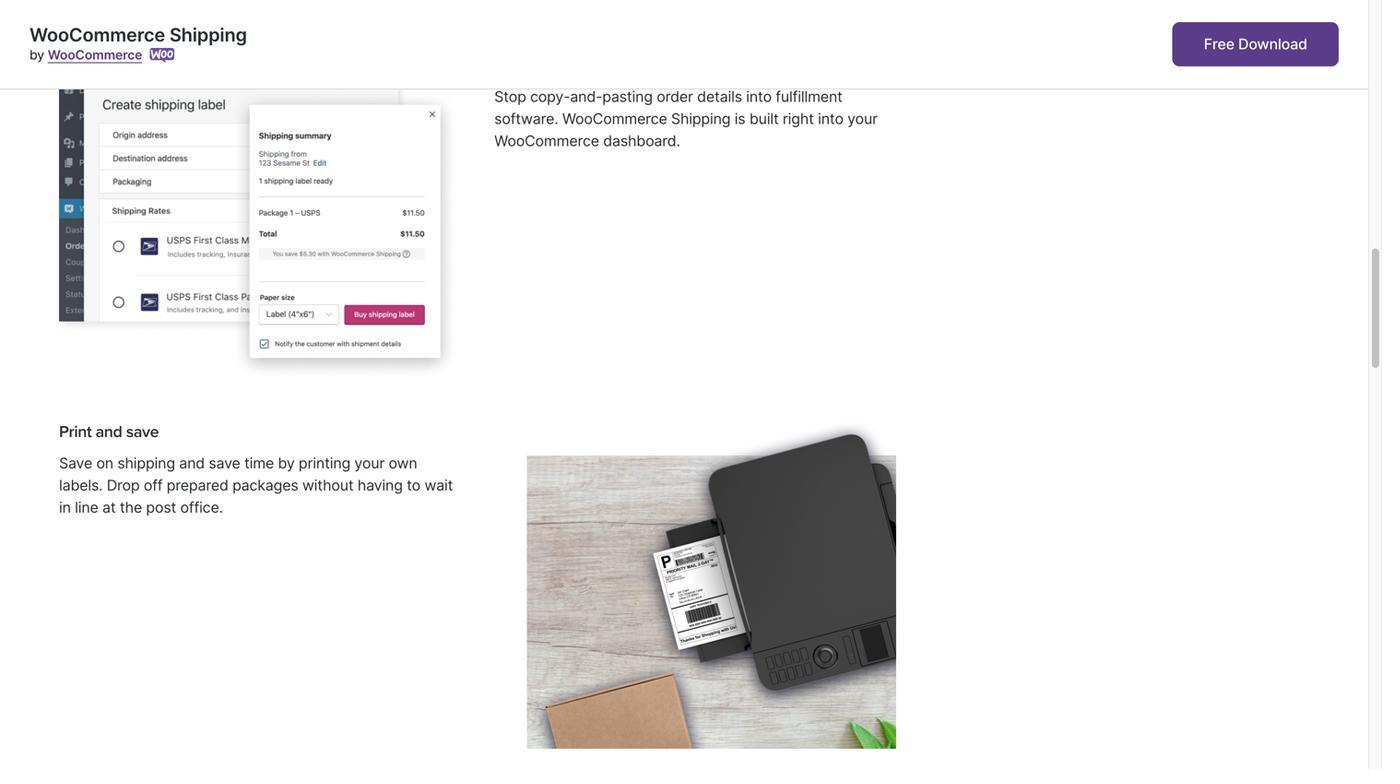 Task type: describe. For each thing, give the bounding box(es) containing it.
copy-
[[530, 88, 570, 106]]

packages
[[232, 476, 298, 494]]

and-
[[570, 88, 602, 106]]

print and save
[[59, 422, 159, 442]]

drop
[[107, 476, 140, 494]]

shipping inside the stop copy-and-pasting order details into fulfillment software. woocommerce shipping is built right into your woocommerce dashboard.
[[671, 110, 731, 128]]

details
[[697, 88, 742, 106]]

save inside save on shipping and save time by printing your own labels. drop off prepared packages without having to wait in line at the post office.
[[209, 454, 240, 472]]

in
[[59, 499, 71, 517]]

on
[[96, 454, 113, 472]]

time
[[244, 454, 274, 472]]

pasting
[[602, 88, 653, 106]]

woocommerce down the pasting
[[562, 110, 667, 128]]

features
[[299, 16, 381, 43]]

woocommerce up woocommerce link
[[30, 24, 165, 46]]

shipping for woocommerce shipping
[[170, 24, 247, 46]]

to
[[407, 476, 420, 494]]

and inside save on shipping and save time by printing your own labels. drop off prepared packages without having to wait in line at the post office.
[[179, 454, 205, 472]]

developed by woocommerce image
[[150, 48, 175, 63]]

woocommerce down woocommerce shipping
[[48, 47, 142, 63]]

without
[[302, 476, 354, 494]]

free
[[1204, 35, 1235, 53]]

order
[[657, 88, 693, 106]]

shipping for woocommerce shipping features
[[210, 16, 293, 43]]

stop copy-and-pasting order details into fulfillment software. woocommerce shipping is built right into your woocommerce dashboard.
[[494, 88, 878, 150]]

stop
[[494, 88, 526, 106]]

free download
[[1204, 35, 1307, 53]]

off
[[144, 476, 163, 494]]

office.
[[180, 499, 223, 517]]

0 vertical spatial save
[[126, 422, 159, 442]]

woocommerce down software.
[[494, 132, 599, 150]]

by woocommerce
[[30, 47, 142, 63]]



Task type: vqa. For each thing, say whether or not it's contained in the screenshot.
office.
yes



Task type: locate. For each thing, give the bounding box(es) containing it.
into down fulfillment
[[818, 110, 844, 128]]

0 horizontal spatial into
[[746, 88, 772, 106]]

free download link
[[1173, 22, 1339, 66]]

at
[[102, 499, 116, 517]]

own
[[389, 454, 417, 472]]

1 vertical spatial and
[[179, 454, 205, 472]]

your inside the stop copy-and-pasting order details into fulfillment software. woocommerce shipping is built right into your woocommerce dashboard.
[[848, 110, 878, 128]]

by
[[30, 47, 44, 63], [278, 454, 295, 472]]

software.
[[494, 110, 558, 128]]

shipping down details
[[671, 110, 731, 128]]

your right right
[[848, 110, 878, 128]]

is
[[735, 110, 745, 128]]

0 horizontal spatial save
[[126, 422, 159, 442]]

post
[[146, 499, 176, 517]]

1 vertical spatial save
[[209, 454, 240, 472]]

and up prepared
[[179, 454, 205, 472]]

1 horizontal spatial into
[[818, 110, 844, 128]]

wait
[[424, 476, 453, 494]]

shipping
[[210, 16, 293, 43], [170, 24, 247, 46], [671, 110, 731, 128]]

fulfillment
[[776, 88, 843, 106]]

woocommerce shipping features
[[59, 16, 381, 43]]

save
[[59, 454, 92, 472]]

printing
[[299, 454, 350, 472]]

woocommerce link
[[48, 47, 142, 63]]

and
[[95, 422, 122, 442], [179, 454, 205, 472]]

your
[[848, 110, 878, 128], [354, 454, 385, 472]]

save up shipping
[[126, 422, 159, 442]]

0 vertical spatial and
[[95, 422, 122, 442]]

0 horizontal spatial by
[[30, 47, 44, 63]]

into
[[746, 88, 772, 106], [818, 110, 844, 128]]

1 horizontal spatial by
[[278, 454, 295, 472]]

1 horizontal spatial and
[[179, 454, 205, 472]]

shipping
[[117, 454, 175, 472]]

your up having
[[354, 454, 385, 472]]

by inside save on shipping and save time by printing your own labels. drop off prepared packages without having to wait in line at the post office.
[[278, 454, 295, 472]]

line
[[75, 499, 98, 517]]

into up built
[[746, 88, 772, 106]]

1 vertical spatial by
[[278, 454, 295, 472]]

woocommerce
[[59, 16, 205, 43], [30, 24, 165, 46], [48, 47, 142, 63], [562, 110, 667, 128], [494, 132, 599, 150]]

1 horizontal spatial save
[[209, 454, 240, 472]]

by right time
[[278, 454, 295, 472]]

1 vertical spatial into
[[818, 110, 844, 128]]

dashboard.
[[603, 132, 680, 150]]

woocommerce shipping
[[30, 24, 247, 46]]

print
[[59, 422, 92, 442]]

your inside save on shipping and save time by printing your own labels. drop off prepared packages without having to wait in line at the post office.
[[354, 454, 385, 472]]

having
[[358, 476, 403, 494]]

built
[[749, 110, 779, 128]]

shipping up developed by woocommerce image
[[170, 24, 247, 46]]

0 horizontal spatial and
[[95, 422, 122, 442]]

save left time
[[209, 454, 240, 472]]

right
[[783, 110, 814, 128]]

0 vertical spatial your
[[848, 110, 878, 128]]

0 vertical spatial by
[[30, 47, 44, 63]]

1 vertical spatial your
[[354, 454, 385, 472]]

save
[[126, 422, 159, 442], [209, 454, 240, 472]]

save on shipping and save time by printing your own labels. drop off prepared packages without having to wait in line at the post office.
[[59, 454, 453, 517]]

labels.
[[59, 476, 103, 494]]

the
[[120, 499, 142, 517]]

shipping left "features"
[[210, 16, 293, 43]]

woocommerce up developed by woocommerce image
[[59, 16, 205, 43]]

0 horizontal spatial your
[[354, 454, 385, 472]]

1 horizontal spatial your
[[848, 110, 878, 128]]

prepared
[[167, 476, 228, 494]]

0 vertical spatial into
[[746, 88, 772, 106]]

and up on
[[95, 422, 122, 442]]

download
[[1238, 35, 1307, 53]]

by left woocommerce link
[[30, 47, 44, 63]]



